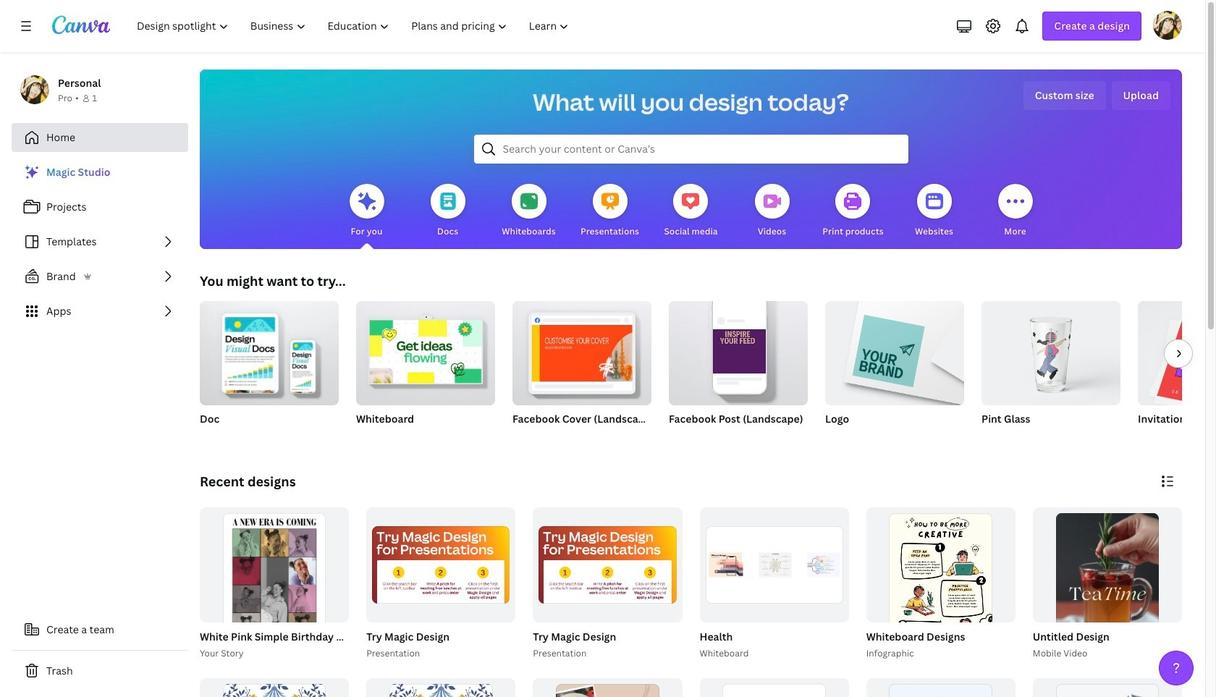 Task type: vqa. For each thing, say whether or not it's contained in the screenshot.
perceive
no



Task type: locate. For each thing, give the bounding box(es) containing it.
list
[[12, 158, 188, 326]]

top level navigation element
[[127, 12, 582, 41]]

Search search field
[[503, 135, 879, 163]]

group
[[200, 295, 339, 445], [200, 295, 339, 405], [669, 295, 808, 445], [669, 295, 808, 405], [825, 295, 965, 445], [825, 295, 965, 405], [982, 295, 1121, 445], [982, 295, 1121, 405], [356, 301, 495, 445], [356, 301, 495, 405], [513, 301, 652, 445], [1138, 301, 1216, 445], [1138, 301, 1216, 405], [197, 508, 494, 697], [200, 508, 349, 697], [364, 508, 516, 661], [367, 508, 516, 622], [530, 508, 682, 661], [533, 508, 682, 622], [697, 508, 849, 661], [700, 508, 849, 622], [864, 508, 1016, 697], [867, 508, 1016, 697], [1030, 508, 1182, 697], [1033, 508, 1182, 697], [200, 678, 349, 697], [367, 678, 516, 697], [533, 678, 682, 697], [700, 678, 849, 697], [867, 678, 1016, 697], [1033, 678, 1182, 697]]

None search field
[[474, 135, 908, 164]]



Task type: describe. For each thing, give the bounding box(es) containing it.
stephanie aranda image
[[1153, 11, 1182, 40]]



